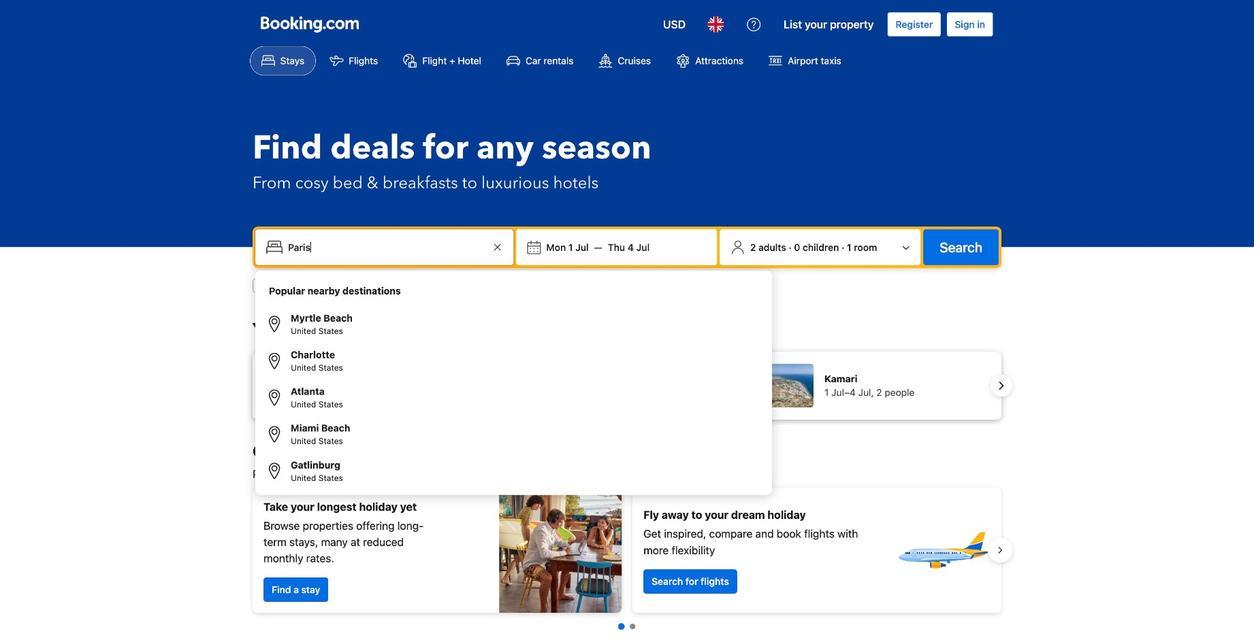 Task type: locate. For each thing, give the bounding box(es) containing it.
1 vertical spatial region
[[242, 483, 1013, 619]]

0 vertical spatial region
[[242, 347, 1013, 426]]

1 region from the top
[[242, 347, 1013, 426]]

group
[[261, 306, 767, 490]]

region
[[242, 347, 1013, 426], [242, 483, 1013, 619]]

progress bar
[[619, 625, 635, 630]]

list box
[[261, 276, 767, 490]]

2 region from the top
[[242, 483, 1013, 619]]



Task type: describe. For each thing, give the bounding box(es) containing it.
fly away to your dream holiday image
[[896, 503, 991, 599]]

booking.com image
[[261, 16, 359, 33]]

take your longest holiday yet image
[[499, 488, 622, 614]]

Where are you going? field
[[283, 235, 489, 260]]

next image
[[994, 378, 1010, 394]]



Task type: vqa. For each thing, say whether or not it's contained in the screenshot.
Search button
no



